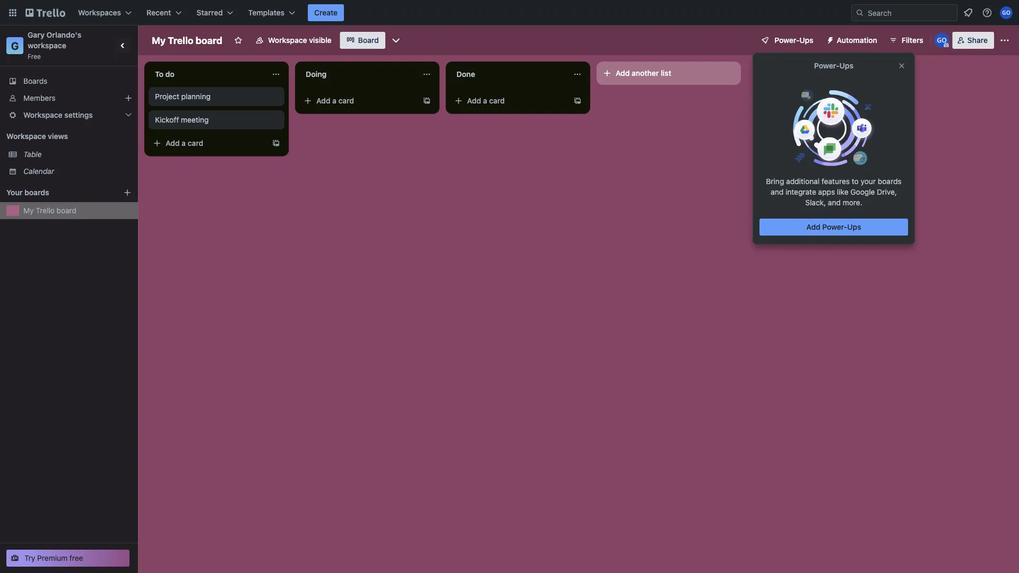 Task type: vqa. For each thing, say whether or not it's contained in the screenshot.
BLOG
no



Task type: locate. For each thing, give the bounding box(es) containing it.
power- down more.
[[823, 223, 848, 232]]

workspace inside dropdown button
[[23, 111, 62, 120]]

workspace
[[268, 36, 307, 45], [23, 111, 62, 120], [6, 132, 46, 141]]

1 vertical spatial power-ups
[[815, 61, 854, 70]]

add a card button down kickoff meeting link
[[149, 135, 268, 152]]

add a card
[[317, 96, 354, 105], [467, 96, 505, 105], [166, 139, 203, 148]]

2 vertical spatial workspace
[[6, 132, 46, 141]]

0 horizontal spatial board
[[57, 206, 77, 215]]

1 horizontal spatial card
[[339, 96, 354, 105]]

0 horizontal spatial card
[[188, 139, 203, 148]]

1 horizontal spatial gary orlando (garyorlando) image
[[1001, 6, 1013, 19]]

card down doing text field
[[339, 96, 354, 105]]

1 vertical spatial and
[[829, 198, 841, 207]]

0 horizontal spatial boards
[[24, 188, 49, 197]]

workspace for workspace visible
[[268, 36, 307, 45]]

2 horizontal spatial a
[[483, 96, 488, 105]]

1 horizontal spatial my trello board
[[152, 35, 223, 46]]

board
[[196, 35, 223, 46], [57, 206, 77, 215]]

1 horizontal spatial boards
[[878, 177, 902, 186]]

1 horizontal spatial a
[[333, 96, 337, 105]]

power- left the sm image
[[775, 36, 800, 45]]

workspace down templates dropdown button
[[268, 36, 307, 45]]

add down doing
[[317, 96, 331, 105]]

card down done text box
[[489, 96, 505, 105]]

board inside my trello board link
[[57, 206, 77, 215]]

this member is an admin of this board. image
[[945, 43, 950, 48]]

board link
[[340, 32, 386, 49]]

templates
[[248, 8, 285, 17]]

0 vertical spatial power-ups
[[775, 36, 814, 45]]

power- down the sm image
[[815, 61, 840, 70]]

boards
[[23, 77, 47, 86]]

doing
[[306, 70, 327, 79]]

your boards with 1 items element
[[6, 186, 107, 199]]

0 vertical spatial workspace
[[268, 36, 307, 45]]

1 horizontal spatial my
[[152, 35, 166, 46]]

and down bring
[[771, 188, 784, 197]]

1 vertical spatial create from template… image
[[272, 139, 280, 148]]

orlando's
[[47, 31, 81, 39]]

workspace visible
[[268, 36, 332, 45]]

1 vertical spatial gary orlando (garyorlando) image
[[935, 33, 950, 48]]

add a card for done
[[467, 96, 505, 105]]

another
[[632, 69, 659, 78]]

1 vertical spatial board
[[57, 206, 77, 215]]

0 horizontal spatial my trello board
[[23, 206, 77, 215]]

0 horizontal spatial add a card
[[166, 139, 203, 148]]

0 vertical spatial boards
[[878, 177, 902, 186]]

0 horizontal spatial gary orlando (garyorlando) image
[[935, 33, 950, 48]]

add a card for to do
[[166, 139, 203, 148]]

1 horizontal spatial create from template… image
[[423, 97, 431, 105]]

power-ups down the sm image
[[815, 61, 854, 70]]

card
[[339, 96, 354, 105], [489, 96, 505, 105], [188, 139, 203, 148]]

ups left the sm image
[[800, 36, 814, 45]]

1 vertical spatial boards
[[24, 188, 49, 197]]

my trello board inside 'my trello board' text field
[[152, 35, 223, 46]]

add a card button
[[300, 92, 419, 109], [450, 92, 569, 109], [149, 135, 268, 152]]

trello down the recent popup button
[[168, 35, 194, 46]]

2 horizontal spatial add a card button
[[450, 92, 569, 109]]

g link
[[6, 37, 23, 54]]

create from template… image
[[423, 97, 431, 105], [272, 139, 280, 148]]

1 horizontal spatial board
[[196, 35, 223, 46]]

recent button
[[140, 4, 188, 21]]

ups down automation button
[[840, 61, 854, 70]]

to
[[852, 177, 859, 186]]

boards up drive,
[[878, 177, 902, 186]]

add another list button
[[597, 62, 741, 85]]

0 horizontal spatial and
[[771, 188, 784, 197]]

like
[[838, 188, 849, 197]]

0 vertical spatial my trello board
[[152, 35, 223, 46]]

0 vertical spatial my
[[152, 35, 166, 46]]

my down 'recent'
[[152, 35, 166, 46]]

2 horizontal spatial card
[[489, 96, 505, 105]]

add a card down doing
[[317, 96, 354, 105]]

my
[[152, 35, 166, 46], [23, 206, 34, 215]]

card for to do
[[188, 139, 203, 148]]

meeting
[[181, 116, 209, 124]]

my trello board down your boards with 1 items element
[[23, 206, 77, 215]]

create from template… image for doing
[[423, 97, 431, 105]]

1 vertical spatial workspace
[[23, 111, 62, 120]]

workspace settings button
[[0, 107, 138, 124]]

to
[[155, 70, 164, 79]]

gary
[[28, 31, 45, 39]]

ups down more.
[[848, 223, 862, 232]]

kickoff meeting link
[[155, 115, 278, 125]]

add a card down done
[[467, 96, 505, 105]]

a for done
[[483, 96, 488, 105]]

2 horizontal spatial add a card
[[467, 96, 505, 105]]

boards down calendar
[[24, 188, 49, 197]]

card down meeting
[[188, 139, 203, 148]]

bring
[[767, 177, 785, 186]]

add down done
[[467, 96, 481, 105]]

board down your boards with 1 items element
[[57, 206, 77, 215]]

2 vertical spatial ups
[[848, 223, 862, 232]]

0 vertical spatial and
[[771, 188, 784, 197]]

a down doing text field
[[333, 96, 337, 105]]

trello down your boards with 1 items element
[[36, 206, 55, 215]]

add
[[616, 69, 630, 78], [317, 96, 331, 105], [467, 96, 481, 105], [166, 139, 180, 148], [807, 223, 821, 232]]

try premium free
[[24, 554, 83, 563]]

table
[[23, 150, 42, 159]]

your
[[861, 177, 876, 186]]

add for doing
[[317, 96, 331, 105]]

your
[[6, 188, 23, 197]]

workspace up table
[[6, 132, 46, 141]]

0 vertical spatial create from template… image
[[423, 97, 431, 105]]

no enabled plugins icon image
[[791, 89, 878, 167]]

power-
[[775, 36, 800, 45], [815, 61, 840, 70], [823, 223, 848, 232]]

premium
[[37, 554, 68, 563]]

board down the starred
[[196, 35, 223, 46]]

0 horizontal spatial add a card button
[[149, 135, 268, 152]]

add a card button down doing text field
[[300, 92, 419, 109]]

1 vertical spatial trello
[[36, 206, 55, 215]]

1 horizontal spatial and
[[829, 198, 841, 207]]

and down apps
[[829, 198, 841, 207]]

0 vertical spatial trello
[[168, 35, 194, 46]]

ups
[[800, 36, 814, 45], [840, 61, 854, 70], [848, 223, 862, 232]]

1 horizontal spatial add a card
[[317, 96, 354, 105]]

power-ups left the sm image
[[775, 36, 814, 45]]

slack,
[[806, 198, 827, 207]]

a down done text box
[[483, 96, 488, 105]]

board inside 'my trello board' text field
[[196, 35, 223, 46]]

gary orlando (garyorlando) image
[[1001, 6, 1013, 19], [935, 33, 950, 48]]

to do
[[155, 70, 175, 79]]

share
[[968, 36, 988, 45]]

1 horizontal spatial add a card button
[[300, 92, 419, 109]]

1 horizontal spatial trello
[[168, 35, 194, 46]]

a
[[333, 96, 337, 105], [483, 96, 488, 105], [182, 139, 186, 148]]

workspace down "members" at the left top of the page
[[23, 111, 62, 120]]

my down "your boards"
[[23, 206, 34, 215]]

gary orlando (garyorlando) image right the "open information menu" icon on the top right
[[1001, 6, 1013, 19]]

0 horizontal spatial trello
[[36, 206, 55, 215]]

gary orlando (garyorlando) image right filters
[[935, 33, 950, 48]]

filters
[[902, 36, 924, 45]]

0 horizontal spatial power-ups
[[775, 36, 814, 45]]

power-ups button
[[754, 32, 820, 49]]

power-ups
[[775, 36, 814, 45], [815, 61, 854, 70]]

templates button
[[242, 4, 302, 21]]

workspace inside button
[[268, 36, 307, 45]]

and
[[771, 188, 784, 197], [829, 198, 841, 207]]

0 horizontal spatial create from template… image
[[272, 139, 280, 148]]

boards link
[[0, 73, 138, 90]]

add a card button down done text box
[[450, 92, 569, 109]]

add power-ups
[[807, 223, 862, 232]]

project planning link
[[155, 91, 278, 102]]

share button
[[953, 32, 995, 49]]

workspaces
[[78, 8, 121, 17]]

primary element
[[0, 0, 1020, 25]]

project
[[155, 92, 179, 101]]

2 vertical spatial power-
[[823, 223, 848, 232]]

my trello board
[[152, 35, 223, 46], [23, 206, 77, 215]]

a down kickoff meeting
[[182, 139, 186, 148]]

close popover image
[[898, 62, 907, 70]]

0 horizontal spatial a
[[182, 139, 186, 148]]

kickoff
[[155, 116, 179, 124]]

add for to do
[[166, 139, 180, 148]]

0 notifications image
[[962, 6, 975, 19]]

add down kickoff
[[166, 139, 180, 148]]

free
[[28, 53, 41, 60]]

add a card down kickoff meeting
[[166, 139, 203, 148]]

recent
[[147, 8, 171, 17]]

boards
[[878, 177, 902, 186], [24, 188, 49, 197]]

trello
[[168, 35, 194, 46], [36, 206, 55, 215]]

my trello board down the starred
[[152, 35, 223, 46]]

power-ups inside button
[[775, 36, 814, 45]]

0 vertical spatial board
[[196, 35, 223, 46]]

sm image
[[823, 32, 837, 47]]

0 horizontal spatial my
[[23, 206, 34, 215]]

1 vertical spatial my trello board
[[23, 206, 77, 215]]



Task type: describe. For each thing, give the bounding box(es) containing it.
add left another on the right of page
[[616, 69, 630, 78]]

kickoff meeting
[[155, 116, 209, 124]]

Search field
[[865, 5, 958, 21]]

planning
[[181, 92, 211, 101]]

search image
[[856, 8, 865, 17]]

starred
[[197, 8, 223, 17]]

workspace for workspace views
[[6, 132, 46, 141]]

starred button
[[190, 4, 240, 21]]

drive,
[[878, 188, 898, 197]]

add for done
[[467, 96, 481, 105]]

visible
[[309, 36, 332, 45]]

open information menu image
[[983, 7, 993, 18]]

your boards
[[6, 188, 49, 197]]

workspace settings
[[23, 111, 93, 120]]

views
[[48, 132, 68, 141]]

add down slack,
[[807, 223, 821, 232]]

workspace for workspace settings
[[23, 111, 62, 120]]

free
[[70, 554, 83, 563]]

calendar link
[[23, 166, 132, 177]]

gary orlando's workspace link
[[28, 31, 83, 50]]

try premium free button
[[6, 550, 130, 567]]

Board name text field
[[147, 32, 228, 49]]

1 vertical spatial my
[[23, 206, 34, 215]]

show menu image
[[1000, 35, 1011, 46]]

Doing text field
[[300, 66, 416, 83]]

create from template… image for to do
[[272, 139, 280, 148]]

To do text field
[[149, 66, 266, 83]]

workspaces button
[[72, 4, 138, 21]]

board
[[358, 36, 379, 45]]

0 vertical spatial gary orlando (garyorlando) image
[[1001, 6, 1013, 19]]

trello inside text field
[[168, 35, 194, 46]]

more.
[[843, 198, 863, 207]]

boards inside bring additional features to your boards and integrate apps like google drive, slack, and more.
[[878, 177, 902, 186]]

bring additional features to your boards and integrate apps like google drive, slack, and more.
[[767, 177, 902, 207]]

a for to do
[[182, 139, 186, 148]]

1 vertical spatial ups
[[840, 61, 854, 70]]

card for doing
[[339, 96, 354, 105]]

workspace views
[[6, 132, 68, 141]]

my inside text field
[[152, 35, 166, 46]]

settings
[[64, 111, 93, 120]]

add a card for doing
[[317, 96, 354, 105]]

automation
[[837, 36, 878, 45]]

workspace navigation collapse icon image
[[116, 38, 131, 53]]

0 vertical spatial power-
[[775, 36, 800, 45]]

add a card button for to do
[[149, 135, 268, 152]]

star or unstar board image
[[234, 36, 243, 45]]

additional
[[787, 177, 820, 186]]

create
[[314, 8, 338, 17]]

list
[[661, 69, 672, 78]]

calendar
[[23, 167, 54, 176]]

my trello board inside my trello board link
[[23, 206, 77, 215]]

workspace
[[28, 41, 66, 50]]

1 vertical spatial power-
[[815, 61, 840, 70]]

add power-ups button
[[760, 219, 909, 236]]

automation button
[[823, 32, 884, 49]]

features
[[822, 177, 850, 186]]

members link
[[0, 90, 138, 107]]

table link
[[23, 149, 132, 160]]

integrate
[[786, 188, 817, 197]]

done
[[457, 70, 475, 79]]

1 horizontal spatial power-ups
[[815, 61, 854, 70]]

apps
[[819, 188, 836, 197]]

switch to… image
[[7, 7, 18, 18]]

add another list
[[616, 69, 672, 78]]

gary orlando's workspace free
[[28, 31, 83, 60]]

card for done
[[489, 96, 505, 105]]

google
[[851, 188, 876, 197]]

my trello board link
[[23, 206, 132, 216]]

customize views image
[[391, 35, 401, 46]]

do
[[166, 70, 175, 79]]

create from template… image
[[574, 97, 582, 105]]

add board image
[[123, 189, 132, 197]]

a for doing
[[333, 96, 337, 105]]

add a card button for doing
[[300, 92, 419, 109]]

try
[[24, 554, 35, 563]]

filters button
[[886, 32, 927, 49]]

project planning
[[155, 92, 211, 101]]

members
[[23, 94, 55, 103]]

workspace visible button
[[249, 32, 338, 49]]

0 vertical spatial ups
[[800, 36, 814, 45]]

add a card button for done
[[450, 92, 569, 109]]

g
[[11, 39, 19, 52]]

create button
[[308, 4, 344, 21]]

Done text field
[[450, 66, 567, 83]]

back to home image
[[25, 4, 65, 21]]



